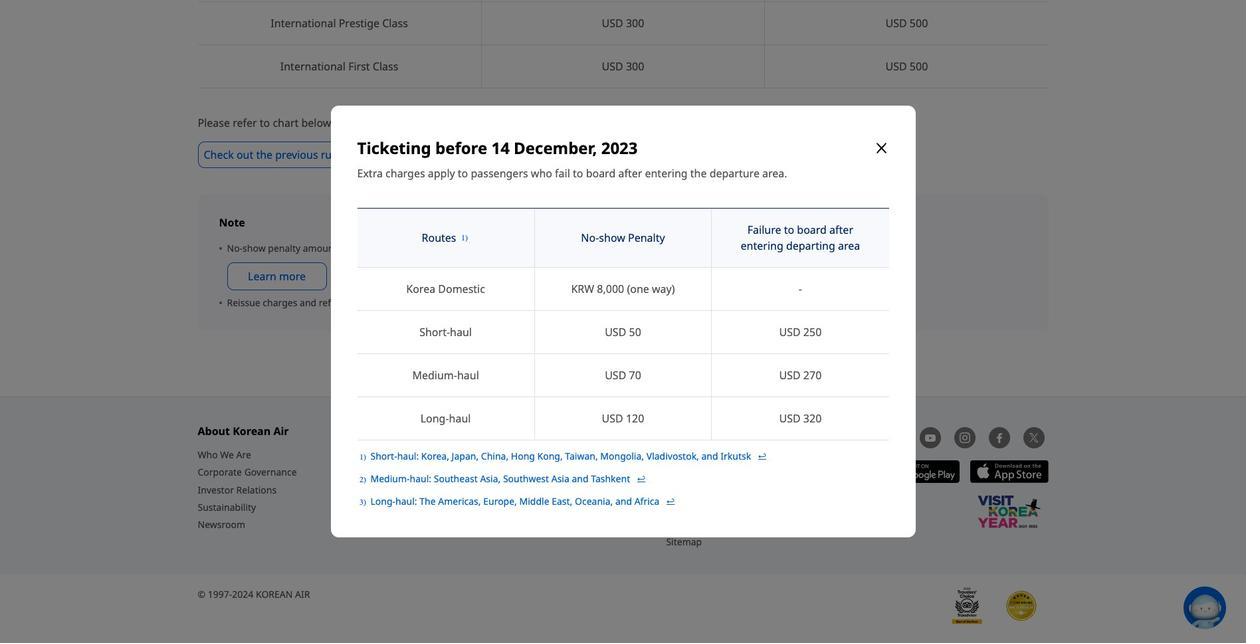 Task type: locate. For each thing, give the bounding box(es) containing it.
usd 50
[[605, 325, 641, 340]]

0 vertical spatial short-
[[419, 325, 450, 340]]

haul for medium-
[[457, 368, 479, 383]]

0 vertical spatial terms
[[510, 424, 542, 439]]

2 usd 300 from the top
[[602, 59, 644, 74]]

class for international prestige class
[[382, 16, 408, 31]]

customer inside business travels notification services customer service plan service and fees
[[666, 483, 709, 496]]

usd 300
[[602, 16, 644, 31], [602, 59, 644, 74]]

1 horizontal spatial the
[[690, 166, 707, 181]]

0 vertical spatial charges
[[385, 166, 425, 181]]

1 vertical spatial terms
[[510, 466, 537, 479]]

haul: for medium-
[[410, 472, 431, 485]]

0 vertical spatial usd 300
[[602, 16, 644, 31]]

0 vertical spatial the
[[256, 148, 273, 162]]

1 vertical spatial charges
[[263, 297, 297, 309]]

by
[[386, 242, 396, 255]]

ticketing before 14 december, 2023 dialog
[[0, 0, 1246, 643]]

haul: up customer feedback link
[[397, 450, 419, 462]]

long- for haul
[[420, 411, 449, 426]]

check
[[204, 148, 234, 162]]

class right first
[[373, 59, 398, 74]]

0 vertical spatial medium-
[[412, 368, 457, 383]]

show for penalty
[[243, 242, 266, 255]]

sustainability link
[[198, 500, 256, 515]]

e-documents link
[[354, 500, 412, 515]]

0 horizontal spatial long-
[[370, 495, 395, 508]]

0 horizontal spatial charges
[[263, 297, 297, 309]]

0 horizontal spatial after
[[618, 166, 642, 181]]

14 inside document
[[491, 137, 510, 159]]

and
[[300, 297, 316, 309], [701, 450, 718, 462], [572, 472, 589, 485], [590, 483, 607, 496], [615, 495, 632, 508], [700, 501, 716, 513]]

usd 500 for international first class
[[886, 59, 928, 74]]

1 horizontal spatial long-
[[420, 411, 449, 426]]

class for international first class
[[373, 59, 398, 74]]

ticketing
[[357, 137, 431, 159]]

short- for haul
[[419, 325, 450, 340]]

1 vertical spatial short-
[[370, 450, 397, 462]]

1 vertical spatial 300
[[626, 59, 644, 74]]

1 vertical spatial class
[[373, 59, 398, 74]]

1 terms from the top
[[510, 424, 542, 439]]

0 horizontal spatial no-
[[227, 242, 243, 255]]

0 vertical spatial before
[[382, 116, 415, 130]]

close
[[895, 142, 918, 154]]

apply down korea
[[393, 297, 417, 309]]

2 300 from the top
[[626, 59, 644, 74]]

medium-haul: southeast asia, southwest asia and tashkent
[[370, 472, 633, 485]]

sitemap
[[666, 536, 702, 548]]

customer up notice link
[[354, 424, 406, 439]]

no-show penalty amounts may vary by country of departure.
[[227, 242, 492, 255]]

may
[[344, 242, 363, 255]]

1 vertical spatial usd 500
[[886, 59, 928, 74]]

international left prestige
[[271, 16, 336, 31]]

krw
[[571, 282, 594, 296]]

1 vertical spatial of
[[539, 466, 548, 479]]

haul: up the at the left of page
[[410, 472, 431, 485]]

customer down notification
[[666, 483, 709, 496]]

after up area
[[829, 223, 853, 237]]

0 vertical spatial class
[[382, 16, 408, 31]]

notice inside 'notice customer feedback service center e-documents'
[[354, 449, 382, 461]]

0 horizontal spatial apply
[[393, 297, 417, 309]]

2 vertical spatial terms
[[510, 483, 537, 496]]

service up the 'fees'
[[711, 483, 742, 496]]

of left the use
[[539, 466, 548, 479]]

notification
[[666, 466, 717, 479]]

business travels notification services customer service plan service and fees
[[666, 449, 764, 513]]

board
[[586, 166, 616, 181], [797, 223, 827, 237]]

of right country
[[435, 242, 444, 255]]

0 vertical spatial 14
[[418, 116, 430, 130]]

notice inside privacy policy terms of use terms of carriage and legal notice
[[510, 498, 538, 511]]

medium- for haul:
[[370, 472, 410, 485]]

terms left & at the left bottom of the page
[[510, 424, 542, 439]]

1 vertical spatial 14
[[491, 137, 510, 159]]

terms of use link
[[510, 465, 567, 480]]

0 vertical spatial haul
[[450, 325, 472, 340]]

december
[[433, 116, 484, 130]]

service
[[354, 483, 385, 496], [711, 483, 742, 496], [666, 501, 697, 513]]

service up e-
[[354, 483, 385, 496]]

short- down "separately."
[[419, 325, 450, 340]]

1 horizontal spatial short-
[[419, 325, 450, 340]]

and inside business travels notification services customer service plan service and fees
[[700, 501, 716, 513]]

0 horizontal spatial the
[[256, 148, 273, 162]]

sitemap link
[[666, 535, 702, 550]]

0 vertical spatial long-
[[420, 411, 449, 426]]

korea domestic
[[406, 282, 485, 296]]

usd 500
[[886, 16, 928, 31], [886, 59, 928, 74]]

get it on google play image
[[881, 461, 959, 483]]

1 horizontal spatial medium-
[[412, 368, 457, 383]]

1 horizontal spatial charges
[[385, 166, 425, 181]]

chat link
[[1184, 587, 1246, 629]]

investor relations link
[[198, 483, 277, 498]]

2 usd 500 from the top
[[886, 59, 928, 74]]

to right refer
[[260, 116, 270, 130]]

international left first
[[280, 59, 346, 74]]

medium- up documents
[[370, 472, 410, 485]]

asia
[[551, 472, 569, 485]]

2 vertical spatial haul
[[449, 411, 471, 426]]

1 usd 500 from the top
[[886, 16, 928, 31]]

usd 120
[[602, 411, 644, 426]]

services
[[719, 466, 755, 479]]

service up sitemap
[[666, 501, 697, 513]]

1 vertical spatial usd 300
[[602, 59, 644, 74]]

travels
[[707, 449, 738, 461]]

no- up krw
[[581, 231, 599, 245]]

haul: for short-
[[397, 450, 419, 462]]

1 horizontal spatial after
[[829, 223, 853, 237]]

haul: left the at the left of page
[[395, 495, 417, 508]]

the left departure
[[690, 166, 707, 181]]

haul:
[[397, 450, 419, 462], [410, 472, 431, 485], [395, 495, 417, 508]]

departure.
[[446, 242, 492, 255]]

africa
[[634, 495, 659, 508]]

class right prestige
[[382, 16, 408, 31]]

300 for international prestige class
[[626, 16, 644, 31]]

haul down "separately."
[[450, 325, 472, 340]]

1 vertical spatial apply
[[393, 297, 417, 309]]

0 vertical spatial entering
[[645, 166, 688, 181]]

of
[[435, 242, 444, 255], [539, 466, 548, 479], [539, 483, 548, 496]]

1 horizontal spatial entering
[[741, 239, 783, 253]]

charges down learn more "button"
[[263, 297, 297, 309]]

0 horizontal spatial medium-
[[370, 472, 410, 485]]

before up ticketing
[[382, 116, 415, 130]]

1 usd 300 from the top
[[602, 16, 644, 31]]

charges down ticketing
[[385, 166, 425, 181]]

terms down hong
[[510, 466, 537, 479]]

no- for no-show penalty amounts may vary by country of departure.
[[227, 242, 243, 255]]

failure to board after entering departing area
[[741, 223, 860, 253]]

2 vertical spatial of
[[539, 483, 548, 496]]

no- inside ticketing before 14 december, 2023 document
[[581, 231, 599, 245]]

0 vertical spatial international
[[271, 16, 336, 31]]

newsroom link
[[198, 518, 245, 532]]

no-
[[581, 231, 599, 245], [227, 242, 243, 255]]

1 vertical spatial notice
[[510, 498, 538, 511]]

charges inside ticketing before 14 december, 2023 document
[[385, 166, 425, 181]]

service center link
[[354, 483, 417, 498]]

14 down 2023. in the left top of the page
[[491, 137, 510, 159]]

show left penalty
[[599, 231, 625, 245]]

0 horizontal spatial board
[[586, 166, 616, 181]]

1 vertical spatial the
[[690, 166, 707, 181]]

short- for haul:
[[370, 450, 397, 462]]

board up departing
[[797, 223, 827, 237]]

are
[[236, 449, 251, 461]]

short- up customer feedback link
[[370, 450, 397, 462]]

international prestige class
[[271, 16, 408, 31]]

notice down the southwest
[[510, 498, 538, 511]]

after
[[618, 166, 642, 181], [829, 223, 853, 237]]

international for international first class
[[280, 59, 346, 74]]

1 vertical spatial international
[[280, 59, 346, 74]]

december,
[[514, 137, 597, 159]]

1 vertical spatial customer
[[354, 466, 397, 479]]

1 vertical spatial haul:
[[410, 472, 431, 485]]

1 500 from the top
[[910, 16, 928, 31]]

check out the previous rule
[[204, 148, 341, 162]]

1 horizontal spatial apply
[[428, 166, 455, 181]]

corporate governance link
[[198, 465, 297, 480]]

1 horizontal spatial no-
[[581, 231, 599, 245]]

1 horizontal spatial notice
[[510, 498, 538, 511]]

14 left december
[[418, 116, 430, 130]]

1 vertical spatial before
[[435, 137, 487, 159]]

visit korea year 2023 to 2024 image
[[976, 495, 1042, 529]]

0 vertical spatial usd 500
[[886, 16, 928, 31]]

krw 8,000 (one way)
[[571, 282, 675, 296]]

1 300 from the top
[[626, 16, 644, 31]]

&
[[545, 424, 553, 439]]

extra charges apply to passengers who fail to board after entering the departure area.
[[357, 166, 787, 181]]

1 horizontal spatial before
[[435, 137, 487, 159]]

1 horizontal spatial show
[[599, 231, 625, 245]]

0 horizontal spatial show
[[243, 242, 266, 255]]

the right out
[[256, 148, 273, 162]]

board down 2023
[[586, 166, 616, 181]]

1 vertical spatial haul
[[457, 368, 479, 383]]

1 vertical spatial 500
[[910, 59, 928, 74]]

0 horizontal spatial short-
[[370, 450, 397, 462]]

1 vertical spatial medium-
[[370, 472, 410, 485]]

after down 2023
[[618, 166, 642, 181]]

and down 'customer service plan' link
[[700, 501, 716, 513]]

charges
[[385, 166, 425, 181], [263, 297, 297, 309]]

haul down short-haul
[[457, 368, 479, 383]]

the inside "button"
[[256, 148, 273, 162]]

routes
[[422, 231, 459, 245]]

no- down note
[[227, 242, 243, 255]]

notice up customer feedback link
[[354, 449, 382, 461]]

haul for long-
[[449, 411, 471, 426]]

2 vertical spatial customer
[[666, 483, 709, 496]]

1 horizontal spatial 14
[[491, 137, 510, 159]]

medium- up long-haul
[[412, 368, 457, 383]]

1 horizontal spatial board
[[797, 223, 827, 237]]

1 vertical spatial long-
[[370, 495, 395, 508]]

terms down terms of use 'link'
[[510, 483, 537, 496]]

500 for international first class
[[910, 59, 928, 74]]

before down december
[[435, 137, 487, 159]]

1 vertical spatial board
[[797, 223, 827, 237]]

0 vertical spatial after
[[618, 166, 642, 181]]

haul up the japan,
[[449, 411, 471, 426]]

0 vertical spatial notice
[[354, 449, 382, 461]]

show
[[599, 231, 625, 245], [243, 242, 266, 255]]

0 horizontal spatial service
[[354, 483, 385, 496]]

0 vertical spatial haul:
[[397, 450, 419, 462]]

separately.
[[419, 297, 466, 309]]

mongolia,
[[600, 450, 644, 462]]

failure
[[747, 223, 781, 237]]

vary
[[365, 242, 384, 255]]

corporate
[[198, 466, 242, 479]]

to right failure
[[784, 223, 794, 237]]

0 vertical spatial apply
[[428, 166, 455, 181]]

terms
[[510, 424, 542, 439], [510, 466, 537, 479], [510, 483, 537, 496]]

customer down notice link
[[354, 466, 397, 479]]

please refer to chart below, ticketing before 14 december 2023.
[[198, 116, 514, 130]]

plan
[[745, 483, 764, 496]]

and left 'legal'
[[590, 483, 607, 496]]

apply down december
[[428, 166, 455, 181]]

2 500 from the top
[[910, 59, 928, 74]]

show up learn
[[243, 242, 266, 255]]

support
[[408, 424, 451, 439]]

we
[[220, 449, 234, 461]]

8,000
[[597, 282, 624, 296]]

0 vertical spatial 300
[[626, 16, 644, 31]]

2 vertical spatial haul:
[[395, 495, 417, 508]]

and right asia
[[572, 472, 589, 485]]

hong
[[511, 450, 535, 462]]

privacy policy terms of use terms of carriage and legal notice
[[510, 449, 633, 511]]

and up notification services link
[[701, 450, 718, 462]]

to
[[260, 116, 270, 130], [458, 166, 468, 181], [573, 166, 583, 181], [784, 223, 794, 237]]

0 horizontal spatial entering
[[645, 166, 688, 181]]

2023.
[[487, 116, 514, 130]]

120
[[626, 411, 644, 426]]

class
[[382, 16, 408, 31], [373, 59, 398, 74]]

taiwan,
[[565, 450, 598, 462]]

0 horizontal spatial notice
[[354, 449, 382, 461]]

show for penalty
[[599, 231, 625, 245]]

fees
[[719, 501, 739, 513]]

of down terms of use 'link'
[[539, 483, 548, 496]]

© 1997-2024 korean air
[[198, 588, 310, 601]]

investor
[[198, 483, 234, 496]]

1 vertical spatial entering
[[741, 239, 783, 253]]

300 for international first class
[[626, 59, 644, 74]]

0 vertical spatial 500
[[910, 16, 928, 31]]

show inside ticketing before 14 december, 2023 document
[[599, 231, 625, 245]]

entering inside failure to board after entering departing area
[[741, 239, 783, 253]]

0 horizontal spatial before
[[382, 116, 415, 130]]

70
[[629, 368, 641, 383]]

1 vertical spatial after
[[829, 223, 853, 237]]

feedback
[[399, 466, 441, 479]]

korea,
[[421, 450, 449, 462]]

charges for before
[[385, 166, 425, 181]]

air
[[295, 588, 310, 601]]

domestic
[[438, 282, 485, 296]]

learn more button
[[227, 263, 327, 291]]

©
[[198, 588, 205, 601]]



Task type: describe. For each thing, give the bounding box(es) containing it.
close button
[[866, 134, 918, 163]]

usd 270
[[779, 368, 822, 383]]

business
[[666, 449, 705, 461]]

long- for haul:
[[370, 495, 395, 508]]

after inside failure to board after entering departing area
[[829, 223, 853, 237]]

customer support
[[354, 424, 451, 439]]

americas,
[[438, 495, 481, 508]]

chat
[[1226, 602, 1246, 614]]

ticketing before 14 december, 2023 document
[[331, 106, 918, 538]]

download on the app store image
[[970, 461, 1048, 483]]

usd 300 for international first class
[[602, 59, 644, 74]]

international for international prestige class
[[271, 16, 336, 31]]

to right fail
[[573, 166, 583, 181]]

1 horizontal spatial service
[[666, 501, 697, 513]]

penalty
[[628, 231, 665, 245]]

board inside failure to board after entering departing area
[[797, 223, 827, 237]]

country
[[399, 242, 432, 255]]

policies
[[556, 424, 596, 439]]

usd 300 for international prestige class
[[602, 16, 644, 31]]

notice customer feedback service center e-documents
[[354, 449, 441, 513]]

way)
[[652, 282, 675, 296]]

the
[[419, 495, 436, 508]]

medium-haul
[[412, 368, 479, 383]]

policy
[[546, 449, 574, 461]]

and left "africa"
[[615, 495, 632, 508]]

learn
[[248, 269, 276, 284]]

apply inside ticketing before 14 december, 2023 document
[[428, 166, 455, 181]]

please
[[198, 116, 230, 130]]

0 vertical spatial board
[[586, 166, 616, 181]]

to inside failure to board after entering departing area
[[784, 223, 794, 237]]

and inside privacy policy terms of use terms of carriage and legal notice
[[590, 483, 607, 496]]

usd 500 for international prestige class
[[886, 16, 928, 31]]

departure
[[710, 166, 760, 181]]

terms of carriage and legal notice link
[[510, 483, 660, 512]]

air
[[273, 424, 289, 439]]

haul for short-
[[450, 325, 472, 340]]

oceania,
[[575, 495, 613, 508]]

kong,
[[537, 450, 563, 462]]

check out the previous rule button
[[198, 142, 346, 168]]

others
[[666, 424, 703, 439]]

out
[[237, 148, 253, 162]]

before inside document
[[435, 137, 487, 159]]

medium- for haul
[[412, 368, 457, 383]]

more
[[279, 269, 306, 284]]

customer inside 'notice customer feedback service center e-documents'
[[354, 466, 397, 479]]

0 horizontal spatial 14
[[418, 116, 430, 130]]

the inside ticketing before 14 december, 2023 document
[[690, 166, 707, 181]]

about
[[198, 424, 230, 439]]

3 terms from the top
[[510, 483, 537, 496]]

southeast
[[434, 472, 478, 485]]

long-haul
[[420, 411, 471, 426]]

charges for show
[[263, 297, 297, 309]]

rule
[[321, 148, 341, 162]]

notice link
[[354, 448, 382, 463]]

service and fees link
[[666, 500, 739, 515]]

area.
[[762, 166, 787, 181]]

to left passengers
[[458, 166, 468, 181]]

notification services link
[[666, 465, 755, 480]]

0 vertical spatial of
[[435, 242, 444, 255]]

0 vertical spatial customer
[[354, 424, 406, 439]]

center
[[387, 483, 417, 496]]

below,
[[301, 116, 334, 130]]

business travels link
[[666, 448, 738, 463]]

newsroom
[[198, 518, 245, 531]]

first
[[348, 59, 370, 74]]

ticketing
[[336, 116, 379, 130]]

irkutsk
[[721, 450, 751, 462]]

2 terms from the top
[[510, 466, 537, 479]]

international first class
[[280, 59, 398, 74]]

usd 70
[[605, 368, 641, 383]]

2023
[[601, 137, 638, 159]]

fail
[[555, 166, 570, 181]]

customer service plan link
[[666, 483, 764, 498]]

-
[[799, 282, 802, 296]]

refer
[[233, 116, 257, 130]]

east,
[[552, 495, 572, 508]]

europe,
[[483, 495, 517, 508]]

long-haul: the americas, europe, middle east, oceania, and africa
[[370, 495, 662, 508]]

e-
[[354, 501, 362, 513]]

who
[[531, 166, 552, 181]]

no- for no-show penalty
[[581, 231, 599, 245]]

middle
[[519, 495, 549, 508]]

vladivostok,
[[646, 450, 699, 462]]

reissue charges and refund penalties apply separately.
[[227, 297, 466, 309]]

asia,
[[480, 472, 501, 485]]

and left refund
[[300, 297, 316, 309]]

ticketing before 14 december, 2023
[[357, 137, 638, 159]]

area
[[838, 239, 860, 253]]

governance
[[244, 466, 297, 479]]

carriage
[[550, 483, 588, 496]]

korean
[[256, 588, 293, 601]]

haul: for long-
[[395, 495, 417, 508]]

50
[[629, 325, 641, 340]]

legal
[[609, 483, 633, 496]]

chart
[[273, 116, 299, 130]]

2 horizontal spatial service
[[711, 483, 742, 496]]

privacy
[[510, 449, 544, 461]]

who we are corporate governance investor relations sustainability newsroom
[[198, 449, 297, 531]]

penalty
[[268, 242, 300, 255]]

500 for international prestige class
[[910, 16, 928, 31]]

service inside 'notice customer feedback service center e-documents'
[[354, 483, 385, 496]]

about korean air
[[198, 424, 289, 439]]

tashkent
[[591, 472, 630, 485]]



Task type: vqa. For each thing, say whether or not it's contained in the screenshot.
the Types of flight status group
no



